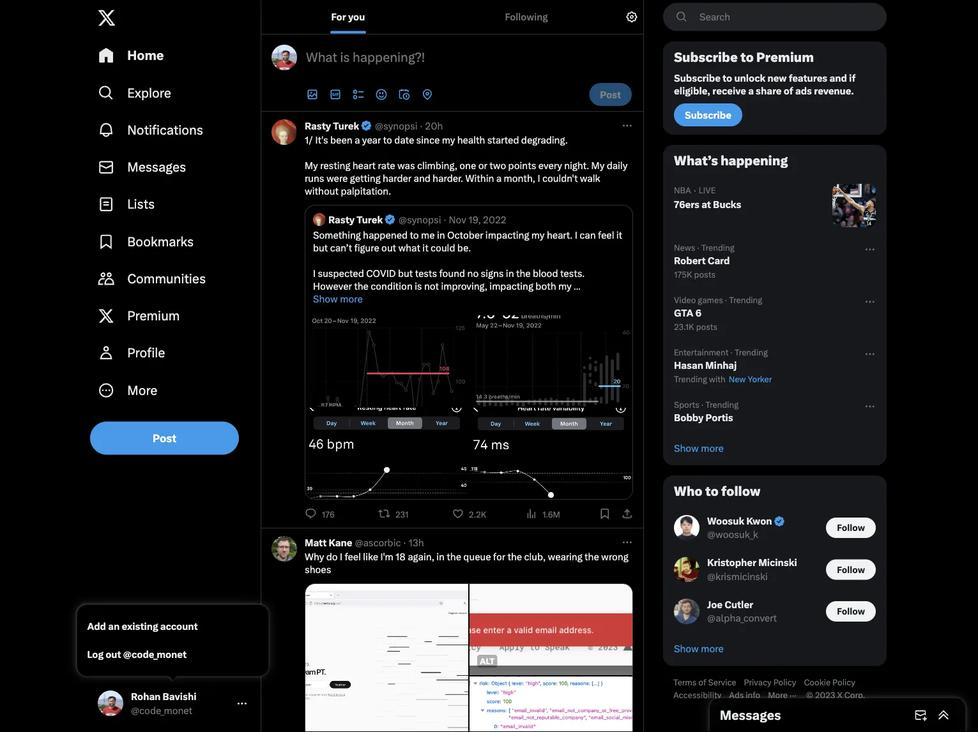 Task type: locate. For each thing, give the bounding box(es) containing it.
1 vertical spatial is
[[415, 281, 422, 292]]

0 horizontal spatial of
[[699, 678, 706, 688]]

bavishi
[[163, 692, 196, 703]]

show more inside who to follow section
[[674, 644, 724, 655]]

the left wrong
[[585, 551, 599, 563]]

1 vertical spatial follow
[[837, 565, 865, 576]]

to for subscribe to premium
[[741, 50, 754, 65]]

messages inside primary navigation
[[127, 160, 186, 175]]

@woosuk_k
[[707, 529, 758, 541]]

couldn't
[[542, 173, 578, 184]]

privacy policy link
[[744, 678, 804, 689]]

features
[[789, 72, 828, 84]]

2 follow from the top
[[837, 565, 865, 576]]

0 vertical spatial verified account image
[[361, 120, 373, 132]]

but
[[313, 242, 328, 254], [398, 268, 413, 279]]

2 vertical spatial show more
[[674, 644, 724, 655]]

alt
[[480, 657, 495, 667]]

· inside 'nba · live 76ers at bucks'
[[694, 185, 696, 196]]

bookmarks link
[[90, 223, 256, 260]]

1 vertical spatial show
[[674, 443, 699, 454]]

0 vertical spatial but
[[313, 242, 328, 254]]

info
[[746, 691, 761, 701]]

trending down hasan
[[674, 374, 707, 384]]

3 follow button from the top
[[826, 602, 876, 622]]

out
[[382, 242, 396, 254], [106, 650, 121, 661]]

1 policy from the left
[[774, 678, 796, 688]]

1 vertical spatial premium
[[127, 309, 180, 324]]

show more link
[[664, 432, 886, 465], [664, 633, 886, 666]]

improving,
[[441, 281, 488, 292]]

alt button
[[477, 656, 497, 668]]

harder
[[383, 173, 412, 184]]

0 horizontal spatial out
[[106, 650, 121, 661]]

nba · live 76ers at bucks
[[674, 185, 742, 210]]

0 vertical spatial show more
[[313, 293, 363, 305]]

the down covid
[[354, 281, 369, 292]]

policy
[[774, 678, 796, 688], [833, 678, 856, 688]]

my down 20h 'link'
[[442, 134, 455, 146]]

impacting down 2022
[[486, 229, 529, 241]]

tab list
[[261, 0, 618, 34]]

@code_monet for bavishi
[[131, 706, 192, 717]]

of left ads
[[784, 85, 793, 96]]

0 vertical spatial in
[[437, 229, 445, 241]]

profile
[[127, 346, 165, 361]]

with
[[709, 374, 726, 384]]

1 horizontal spatial policy
[[833, 678, 856, 688]]

suspected
[[318, 268, 364, 279]]

it right can
[[617, 229, 623, 241]]

messages
[[127, 160, 186, 175], [720, 708, 781, 724]]

0 vertical spatial and
[[830, 72, 847, 84]]

profile link
[[90, 335, 256, 372]]

but left can't
[[313, 242, 328, 254]]

or
[[478, 160, 487, 171]]

show down bobby
[[674, 443, 699, 454]]

turek
[[333, 120, 359, 132], [357, 214, 383, 226]]

a left year
[[355, 134, 360, 146]]

2 vertical spatial and
[[372, 293, 389, 305]]

verified account image
[[774, 516, 786, 528]]

rasty turek up been at the top left
[[305, 120, 359, 132]]

it
[[617, 229, 623, 241], [423, 242, 429, 254]]

· left nov
[[444, 214, 446, 226]]

· inside the sports · trending bobby portis
[[702, 400, 704, 410]]

1 vertical spatial in
[[506, 268, 514, 279]]

to inside section
[[705, 484, 719, 500]]

me
[[421, 229, 435, 241]]

it down the me
[[423, 242, 429, 254]]

news · trending robert card 175k posts
[[674, 243, 735, 280]]

trending up portis
[[706, 400, 739, 410]]

more down portis
[[701, 443, 724, 454]]

post for the post link
[[153, 432, 176, 445]]

2 show more link from the top
[[664, 633, 886, 666]]

@synopsi · 20h
[[375, 120, 443, 132]]

nba
[[674, 185, 691, 195]]

to up unlock
[[741, 50, 754, 65]]

trending up card
[[702, 243, 735, 253]]

messages down notifications
[[127, 160, 186, 175]]

· for @synopsi · 20h
[[420, 120, 423, 132]]

1 horizontal spatial feel
[[598, 229, 614, 241]]

of up accessibility link
[[699, 678, 706, 688]]

yorker
[[748, 374, 772, 384]]

i right do
[[340, 551, 343, 563]]

i up however
[[313, 268, 316, 279]]

rate
[[378, 160, 395, 171]]

follow for kristopher micinski @krismicinski
[[837, 565, 865, 576]]

0 vertical spatial post
[[600, 89, 621, 100]]

month,
[[504, 173, 536, 184]]

1 vertical spatial verified account image
[[384, 214, 396, 226]]

2 vertical spatial more
[[701, 644, 724, 655]]

policy up x
[[833, 678, 856, 688]]

kristopher
[[707, 558, 757, 569]]

rasty up something
[[328, 214, 355, 226]]

· inside video games · trending gta 6 23.1k posts
[[725, 295, 727, 305]]

0 vertical spatial show more link
[[664, 432, 886, 465]]

premium up new at the top
[[757, 50, 814, 65]]

in right signs
[[506, 268, 514, 279]]

verified account image up the happened
[[384, 214, 396, 226]]

entertainment
[[674, 348, 729, 358]]

show more down bobby
[[674, 443, 724, 454]]

is up sleep.
[[415, 281, 422, 292]]

0 vertical spatial show
[[313, 293, 338, 305]]

· left 20h
[[420, 120, 423, 132]]

0 vertical spatial posts
[[694, 270, 716, 280]]

subscribe inside "link"
[[685, 109, 732, 121]]

a
[[748, 85, 754, 96], [355, 134, 360, 146], [496, 173, 502, 184]]

privacy policy
[[744, 678, 796, 688]]

in right the again,
[[437, 551, 445, 563]]

19,
[[469, 214, 481, 226]]

0 vertical spatial subscribe
[[674, 50, 738, 65]]

signs
[[481, 268, 504, 279]]

terms of service link
[[674, 678, 744, 689]]

more inside who to follow section
[[701, 644, 724, 655]]

more down however
[[340, 293, 363, 305]]

2 vertical spatial follow button
[[826, 602, 876, 622]]

my down condition
[[391, 293, 404, 305]]

verified account image
[[361, 120, 373, 132], [384, 214, 396, 226]]

for
[[331, 11, 346, 23]]

to right who
[[705, 484, 719, 500]]

can
[[580, 229, 596, 241]]

@code_monet down add an existing account
[[123, 650, 187, 661]]

1 vertical spatial post
[[153, 432, 176, 445]]

@synopsi up the me
[[399, 214, 441, 226]]

0 vertical spatial @code_monet
[[123, 650, 187, 661]]

out inside something happened to me in october impacting my heart. i can feel it but can't figure out what it could be. i suspected covid but tests found no signs in the blood tests. however the condition is not improving, impacting both my performance and my sleep.
[[382, 242, 396, 254]]

lists link
[[90, 186, 256, 223]]

0 vertical spatial follow button
[[826, 518, 876, 539]]

in up could at the top left of the page
[[437, 229, 445, 241]]

· inside news · trending robert card 175k posts
[[697, 243, 700, 253]]

but up condition
[[398, 268, 413, 279]]

0 vertical spatial turek
[[333, 120, 359, 132]]

tab list containing for you
[[261, 0, 618, 34]]

trending for card
[[702, 243, 735, 253]]

0 vertical spatial premium
[[757, 50, 814, 65]]

1 horizontal spatial post
[[600, 89, 621, 100]]

@code_monet down rohan
[[131, 706, 192, 717]]

in
[[437, 229, 445, 241], [506, 268, 514, 279], [437, 551, 445, 563]]

· left 13h
[[404, 537, 406, 549]]

out right log
[[106, 650, 121, 661]]

verified account image up year
[[361, 120, 373, 132]]

policy for privacy policy
[[774, 678, 796, 688]]

log out @code_monet
[[87, 650, 187, 661]]

1 vertical spatial and
[[414, 173, 431, 184]]

· inside entertainment · trending hasan minhaj trending with new yorker
[[731, 348, 733, 358]]

posts
[[694, 270, 716, 280], [696, 322, 718, 332]]

0 horizontal spatial messages
[[127, 160, 186, 175]]

feel left like
[[345, 551, 361, 563]]

to left the me
[[410, 229, 419, 241]]

woosuk
[[707, 516, 745, 527]]

0 vertical spatial follow
[[837, 523, 865, 534]]

0 vertical spatial impacting
[[486, 229, 529, 241]]

1 horizontal spatial my
[[591, 160, 605, 171]]

@synopsi link
[[375, 120, 418, 132]]

policy right privacy
[[774, 678, 796, 688]]

and
[[830, 72, 847, 84], [414, 173, 431, 184], [372, 293, 389, 305]]

my up walk
[[591, 160, 605, 171]]

1 vertical spatial rasty
[[328, 214, 355, 226]]

1 horizontal spatial is
[[415, 281, 422, 292]]

rasty turek
[[305, 120, 359, 132], [328, 214, 383, 226]]

to for who to follow
[[705, 484, 719, 500]]

show more up terms of service
[[674, 644, 724, 655]]

0 vertical spatial rasty turek
[[305, 120, 359, 132]]

and down climbing,
[[414, 173, 431, 184]]

it's
[[315, 134, 328, 146]]

and down condition
[[372, 293, 389, 305]]

2 horizontal spatial a
[[748, 85, 754, 96]]

i inside matt kane @ascorbic · 13h why do i feel like i'm 18 again, in the queue for the club, wearing the wrong shoes
[[340, 551, 343, 563]]

service
[[708, 678, 737, 688]]

turek for the right verified account image
[[357, 214, 383, 226]]

the left queue
[[447, 551, 461, 563]]

my up runs
[[305, 160, 318, 171]]

0 vertical spatial it
[[617, 229, 623, 241]]

2 vertical spatial show
[[674, 644, 699, 655]]

a down unlock
[[748, 85, 754, 96]]

the right for on the right of page
[[508, 551, 522, 563]]

2 vertical spatial follow
[[837, 607, 865, 618]]

follow
[[721, 484, 761, 500]]

of
[[784, 85, 793, 96], [699, 678, 706, 688]]

@synopsi for @synopsi · 20h
[[375, 120, 418, 132]]

premium up profile
[[127, 309, 180, 324]]

verified account image inside rasty turek link
[[361, 120, 373, 132]]

show down however
[[313, 293, 338, 305]]

post inside button
[[600, 89, 621, 100]]

to right year
[[383, 134, 392, 146]]

1 vertical spatial of
[[699, 678, 706, 688]]

at
[[702, 199, 711, 210]]

@code_monet inside rohan bavishi @code_monet
[[131, 706, 192, 717]]

0 horizontal spatial but
[[313, 242, 328, 254]]

1 follow button from the top
[[826, 518, 876, 539]]

0 vertical spatial @synopsi
[[375, 120, 418, 132]]

3 follow from the top
[[837, 607, 865, 618]]

· left live
[[694, 185, 696, 196]]

· up minhaj at the right
[[731, 348, 733, 358]]

tab list inside home timeline element
[[261, 0, 618, 34]]

posts down 6
[[696, 322, 718, 332]]

1 vertical spatial show more
[[674, 443, 724, 454]]

impacting
[[486, 229, 529, 241], [490, 281, 534, 292]]

covid
[[366, 268, 396, 279]]

1 vertical spatial rasty turek
[[328, 214, 383, 226]]

turek up the happened
[[357, 214, 383, 226]]

year
[[362, 134, 381, 146]]

2 vertical spatial a
[[496, 173, 502, 184]]

trending inside video games · trending gta 6 23.1k posts
[[729, 295, 762, 305]]

unlock
[[735, 72, 766, 84]]

following
[[505, 11, 548, 23]]

trending inside the sports · trending bobby portis
[[706, 400, 739, 410]]

follow button for joe cutler @alpha_convert
[[826, 602, 876, 622]]

1 horizontal spatial a
[[496, 173, 502, 184]]

176 replies, 231 reposts, 2267 likes, 1160 bookmarks, 1639756 views group
[[305, 508, 633, 521]]

0 vertical spatial rasty
[[305, 120, 331, 132]]

card
[[708, 255, 730, 266]]

0 vertical spatial of
[[784, 85, 793, 96]]

1 horizontal spatial premium
[[757, 50, 814, 65]]

messages down ads info link
[[720, 708, 781, 724]]

trending inside news · trending robert card 175k posts
[[702, 243, 735, 253]]

hasan
[[674, 360, 704, 371]]

a down the two at the top of page
[[496, 173, 502, 184]]

terms of service
[[674, 678, 737, 688]]

rasty turek up something
[[328, 214, 383, 226]]

0 vertical spatial feel
[[598, 229, 614, 241]]

and inside something happened to me in october impacting my heart. i can feel it but can't figure out what it could be. i suspected covid but tests found no signs in the blood tests. however the condition is not improving, impacting both my performance and my sleep.
[[372, 293, 389, 305]]

0 horizontal spatial verified account image
[[361, 120, 373, 132]]

and up revenue. in the right of the page
[[830, 72, 847, 84]]

show up the terms
[[674, 644, 699, 655]]

2 my from the left
[[591, 160, 605, 171]]

1 vertical spatial turek
[[357, 214, 383, 226]]

and inside "1/ it's been a year to date since my health started degrading. my resting heart rate was climbing, one or two points every night. my daily runs were getting harder and harder. within a month, i couldn't walk without palpitation."
[[414, 173, 431, 184]]

who to follow section
[[664, 477, 886, 666]]

who
[[674, 484, 703, 500]]

2 vertical spatial in
[[437, 551, 445, 563]]

1 horizontal spatial out
[[382, 242, 396, 254]]

feel
[[598, 229, 614, 241], [345, 551, 361, 563]]

@krismicinski
[[707, 571, 768, 583]]

video games · trending gta 6 23.1k posts
[[674, 295, 762, 332]]

1 my from the left
[[305, 160, 318, 171]]

1 vertical spatial @code_monet
[[131, 706, 192, 717]]

1 horizontal spatial messages
[[720, 708, 781, 724]]

more up terms of service link
[[701, 644, 724, 655]]

1 horizontal spatial it
[[617, 229, 623, 241]]

more inside home timeline element
[[340, 293, 363, 305]]

what
[[306, 50, 337, 65]]

policy inside cookie policy accessibility
[[833, 678, 856, 688]]

0 horizontal spatial feel
[[345, 551, 361, 563]]

0 vertical spatial more
[[340, 293, 363, 305]]

rasty up it's
[[305, 120, 331, 132]]

to for subscribe to unlock new features and if eligible, receive a share of ads revenue.
[[723, 72, 732, 84]]

posts down card
[[694, 270, 716, 280]]

been
[[330, 134, 353, 146]]

home timeline element
[[261, 0, 644, 733]]

feel right can
[[598, 229, 614, 241]]

2 follow button from the top
[[826, 560, 876, 580]]

and inside subscribe to unlock new features and if eligible, receive a share of ads revenue.
[[830, 72, 847, 84]]

terms
[[674, 678, 697, 688]]

subscribe inside subscribe to unlock new features and if eligible, receive a share of ads revenue.
[[674, 72, 721, 84]]

1 vertical spatial posts
[[696, 322, 718, 332]]

trending for portis
[[706, 400, 739, 410]]

portis
[[706, 412, 733, 424]]

1 vertical spatial show more link
[[664, 633, 886, 666]]

2 vertical spatial subscribe
[[685, 109, 732, 121]]

@synopsi up date on the left of the page
[[375, 120, 418, 132]]

0 horizontal spatial premium
[[127, 309, 180, 324]]

to inside subscribe to unlock new features and if eligible, receive a share of ads revenue.
[[723, 72, 732, 84]]

0 horizontal spatial is
[[340, 50, 350, 65]]

0 horizontal spatial policy
[[774, 678, 796, 688]]

show more link up the privacy policy link in the bottom of the page
[[664, 633, 886, 666]]

0 vertical spatial a
[[748, 85, 754, 96]]

1 vertical spatial subscribe
[[674, 72, 721, 84]]

show more link up follow
[[664, 432, 886, 465]]

1 vertical spatial follow button
[[826, 560, 876, 580]]

is inside something happened to me in october impacting my heart. i can feel it but can't figure out what it could be. i suspected covid but tests found no signs in the blood tests. however the condition is not improving, impacting both my performance and my sleep.
[[415, 281, 422, 292]]

1 vertical spatial feel
[[345, 551, 361, 563]]

in inside matt kane @ascorbic · 13h why do i feel like i'm 18 again, in the queue for the club, wearing the wrong shoes
[[437, 551, 445, 563]]

1 horizontal spatial and
[[414, 173, 431, 184]]

· right games at the top right
[[725, 295, 727, 305]]

out down the happened
[[382, 242, 396, 254]]

Search query text field
[[692, 4, 886, 30]]

trending right games at the top right
[[729, 295, 762, 305]]

1 horizontal spatial but
[[398, 268, 413, 279]]

2 horizontal spatial and
[[830, 72, 847, 84]]

2 policy from the left
[[833, 678, 856, 688]]

feel inside something happened to me in october impacting my heart. i can feel it but can't figure out what it could be. i suspected covid but tests found no signs in the blood tests. however the condition is not improving, impacting both my performance and my sleep.
[[598, 229, 614, 241]]

show more down however
[[313, 293, 363, 305]]

1 vertical spatial but
[[398, 268, 413, 279]]

trending up 'new yorker' link
[[735, 348, 768, 358]]

0 horizontal spatial post
[[153, 432, 176, 445]]

to up the receive
[[723, 72, 732, 84]]

0 vertical spatial out
[[382, 242, 396, 254]]

i down every
[[538, 173, 540, 184]]

cookie
[[804, 678, 831, 688]]

1 vertical spatial it
[[423, 242, 429, 254]]

feel inside matt kane @ascorbic · 13h why do i feel like i'm 18 again, in the queue for the club, wearing the wrong shoes
[[345, 551, 361, 563]]

minhaj
[[706, 360, 737, 371]]

· right news at the right top of page
[[697, 243, 700, 253]]

joe cutler @alpha_convert
[[707, 599, 777, 625]]

club,
[[524, 551, 546, 563]]

is right what
[[340, 50, 350, 65]]

0 horizontal spatial a
[[355, 134, 360, 146]]

· right sports
[[702, 400, 704, 410]]

0 horizontal spatial my
[[305, 160, 318, 171]]

0 vertical spatial messages
[[127, 160, 186, 175]]

receive
[[713, 85, 746, 96]]

new
[[768, 72, 787, 84]]

accessibility link
[[674, 691, 729, 701]]

posts inside news · trending robert card 175k posts
[[694, 270, 716, 280]]

1 horizontal spatial of
[[784, 85, 793, 96]]

0 horizontal spatial it
[[423, 242, 429, 254]]

turek up been at the top left
[[333, 120, 359, 132]]

subscribe for subscribe to premium
[[674, 50, 738, 65]]

0 horizontal spatial and
[[372, 293, 389, 305]]

1 vertical spatial @synopsi
[[399, 214, 441, 226]]

· for sports · trending bobby portis
[[702, 400, 704, 410]]

Post text text field
[[306, 49, 632, 66]]

impacting down signs
[[490, 281, 534, 292]]



Task type: describe. For each thing, give the bounding box(es) containing it.
rohan bavishi @code_monet
[[131, 692, 196, 717]]

subscribe to unlock new features and if eligible, receive a share of ads revenue.
[[674, 72, 858, 96]]

cookie policy link
[[804, 678, 863, 689]]

nov
[[449, 214, 466, 226]]

two
[[490, 160, 506, 171]]

· for nba · live 76ers at bucks
[[694, 185, 696, 196]]

post link
[[90, 422, 239, 455]]

post button
[[589, 83, 632, 106]]

0 vertical spatial is
[[340, 50, 350, 65]]

you
[[348, 11, 365, 23]]

18
[[396, 551, 406, 563]]

@ascorbic link
[[355, 537, 401, 550]]

6
[[696, 307, 702, 319]]

my inside "1/ it's been a year to date since my health started degrading. my resting heart rate was climbing, one or two points every night. my daily runs were getting harder and harder. within a month, i couldn't walk without palpitation."
[[442, 134, 455, 146]]

an
[[108, 621, 120, 633]]

queue
[[464, 551, 491, 563]]

home
[[127, 48, 164, 63]]

no
[[467, 268, 479, 279]]

sports · trending bobby portis
[[674, 400, 739, 424]]

· for news · trending robert card 175k posts
[[697, 243, 700, 253]]

kane
[[329, 537, 352, 549]]

premium inside section
[[757, 50, 814, 65]]

night.
[[564, 160, 589, 171]]

without
[[305, 185, 339, 197]]

within
[[466, 173, 494, 184]]

1 vertical spatial a
[[355, 134, 360, 146]]

one
[[460, 160, 476, 171]]

· for @synopsi · nov 19, 2022
[[444, 214, 446, 226]]

figure
[[354, 242, 379, 254]]

©
[[806, 691, 814, 701]]

communities
[[127, 271, 206, 287]]

follow for joe cutler @alpha_convert
[[837, 607, 865, 618]]

of inside subscribe to unlock new features and if eligible, receive a share of ads revenue.
[[784, 85, 793, 96]]

something happened to me in october impacting my heart. i can feel it but can't figure out what it could be. i suspected covid but tests found no signs in the blood tests. however the condition is not improving, impacting both my performance and my sleep.
[[313, 229, 625, 305]]

show inside home timeline element
[[313, 293, 338, 305]]

resting
[[320, 160, 350, 171]]

1 show more link from the top
[[664, 432, 886, 465]]

a inside subscribe to unlock new features and if eligible, receive a share of ads revenue.
[[748, 85, 754, 96]]

again,
[[408, 551, 434, 563]]

primary navigation
[[90, 37, 256, 409]]

harder.
[[433, 173, 463, 184]]

subscribe to premium
[[674, 50, 814, 65]]

posts inside video games · trending gta 6 23.1k posts
[[696, 322, 718, 332]]

heart.
[[547, 229, 573, 241]]

· inside matt kane @ascorbic · 13h why do i feel like i'm 18 again, in the queue for the club, wearing the wrong shoes
[[404, 537, 406, 549]]

not
[[424, 281, 439, 292]]

walk
[[580, 173, 601, 184]]

explore link
[[90, 74, 256, 112]]

premium inside primary navigation
[[127, 309, 180, 324]]

premium link
[[90, 298, 256, 335]]

getting
[[350, 173, 381, 184]]

every
[[539, 160, 562, 171]]

· for entertainment · trending hasan minhaj trending with new yorker
[[731, 348, 733, 358]]

Search search field
[[663, 3, 887, 31]]

1/ it's been a year to date since my health started degrading. my resting heart rate was climbing, one or two points every night. my daily runs were getting harder and harder. within a month, i couldn't walk without palpitation.
[[305, 134, 630, 197]]

subscribe link
[[674, 104, 742, 127]]

1 vertical spatial messages
[[720, 708, 781, 724]]

show more inside home timeline element
[[313, 293, 363, 305]]

my left heart.
[[532, 229, 545, 241]]

1 horizontal spatial verified account image
[[384, 214, 396, 226]]

1 follow from the top
[[837, 523, 865, 534]]

add
[[87, 621, 106, 633]]

corp.
[[845, 691, 865, 701]]

subscribe for subscribe to unlock new features and if eligible, receive a share of ads revenue.
[[674, 72, 721, 84]]

for you link
[[261, 0, 435, 34]]

show inside who to follow section
[[674, 644, 699, 655]]

points
[[508, 160, 536, 171]]

@code_monet for out
[[123, 650, 187, 661]]

what's
[[674, 153, 718, 169]]

the left blood
[[516, 268, 531, 279]]

@krismicinski link
[[707, 571, 768, 584]]

176 button
[[305, 508, 340, 521]]

sleep.
[[406, 293, 433, 305]]

1 vertical spatial impacting
[[490, 281, 534, 292]]

palpitation.
[[341, 185, 391, 197]]

woosuk kwon
[[707, 516, 772, 527]]

for
[[493, 551, 506, 563]]

policy for cookie policy accessibility
[[833, 678, 856, 688]]

@synopsi · nov 19, 2022
[[399, 214, 506, 226]]

explore
[[127, 85, 171, 101]]

add an existing account link
[[77, 613, 269, 641]]

was
[[397, 160, 415, 171]]

matt kane link
[[305, 537, 352, 550]]

i left can
[[575, 229, 578, 241]]

@synopsi for @synopsi · nov 19, 2022
[[399, 214, 441, 226]]

to inside "1/ it's been a year to date since my health started degrading. my resting heart rate was climbing, one or two points every night. my daily runs were getting harder and harder. within a month, i couldn't walk without palpitation."
[[383, 134, 392, 146]]

notifications link
[[90, 112, 256, 149]]

entertainment · trending hasan minhaj trending with new yorker
[[674, 348, 772, 384]]

cutler
[[725, 599, 754, 611]]

i inside "1/ it's been a year to date since my health started degrading. my resting heart rate was climbing, one or two points every night. my daily runs were getting harder and harder. within a month, i couldn't walk without palpitation."
[[538, 173, 540, 184]]

since
[[416, 134, 440, 146]]

rasty for verified account image within rasty turek link
[[305, 120, 331, 132]]

bobby
[[674, 412, 704, 424]]

can't
[[330, 242, 352, 254]]

1 vertical spatial more
[[701, 443, 724, 454]]

why
[[305, 551, 324, 563]]

communities link
[[90, 260, 256, 298]]

home link
[[90, 37, 256, 74]]

robert
[[674, 255, 706, 266]]

matt kane @ascorbic · 13h why do i feel like i'm 18 again, in the queue for the club, wearing the wrong shoes
[[305, 537, 631, 576]]

revenue.
[[814, 85, 854, 96]]

20h
[[425, 120, 443, 132]]

accessibility
[[674, 691, 722, 701]]

turek for verified account image within rasty turek link
[[333, 120, 359, 132]]

account
[[160, 621, 198, 633]]

post for the post button on the top right of page
[[600, 89, 621, 100]]

who to follow
[[674, 484, 761, 500]]

1 vertical spatial out
[[106, 650, 121, 661]]

to inside something happened to me in october impacting my heart. i can feel it but can't figure out what it could be. i suspected covid but tests found no signs in the blood tests. however the condition is not improving, impacting both my performance and my sleep.
[[410, 229, 419, 241]]

1.6m
[[543, 510, 560, 520]]

wearing
[[548, 551, 583, 563]]

for you
[[331, 11, 365, 23]]

kristopher micinski link
[[707, 557, 797, 571]]

rasty for the right verified account image
[[328, 214, 355, 226]]

176
[[322, 510, 335, 520]]

if
[[849, 72, 856, 84]]

date
[[394, 134, 414, 146]]

games
[[698, 295, 723, 305]]

privacy
[[744, 678, 772, 688]]

follow button for kristopher micinski @krismicinski
[[826, 560, 876, 580]]

video
[[674, 295, 696, 305]]

subscribe to premium section
[[664, 42, 886, 134]]

new yorker link
[[728, 374, 772, 384]]

trending for minhaj
[[735, 348, 768, 358]]

76ers
[[674, 199, 700, 210]]

© 2023 x corp.
[[806, 691, 865, 701]]

started
[[487, 134, 519, 146]]

of inside footer navigation
[[699, 678, 706, 688]]

my down tests.
[[559, 281, 572, 292]]

what
[[398, 242, 420, 254]]

footer navigation
[[663, 677, 887, 703]]

1.6m link
[[526, 508, 565, 521]]



Task type: vqa. For each thing, say whether or not it's contained in the screenshot.
NHL · Starts at 4:30 PM Predators at Hurricanes
no



